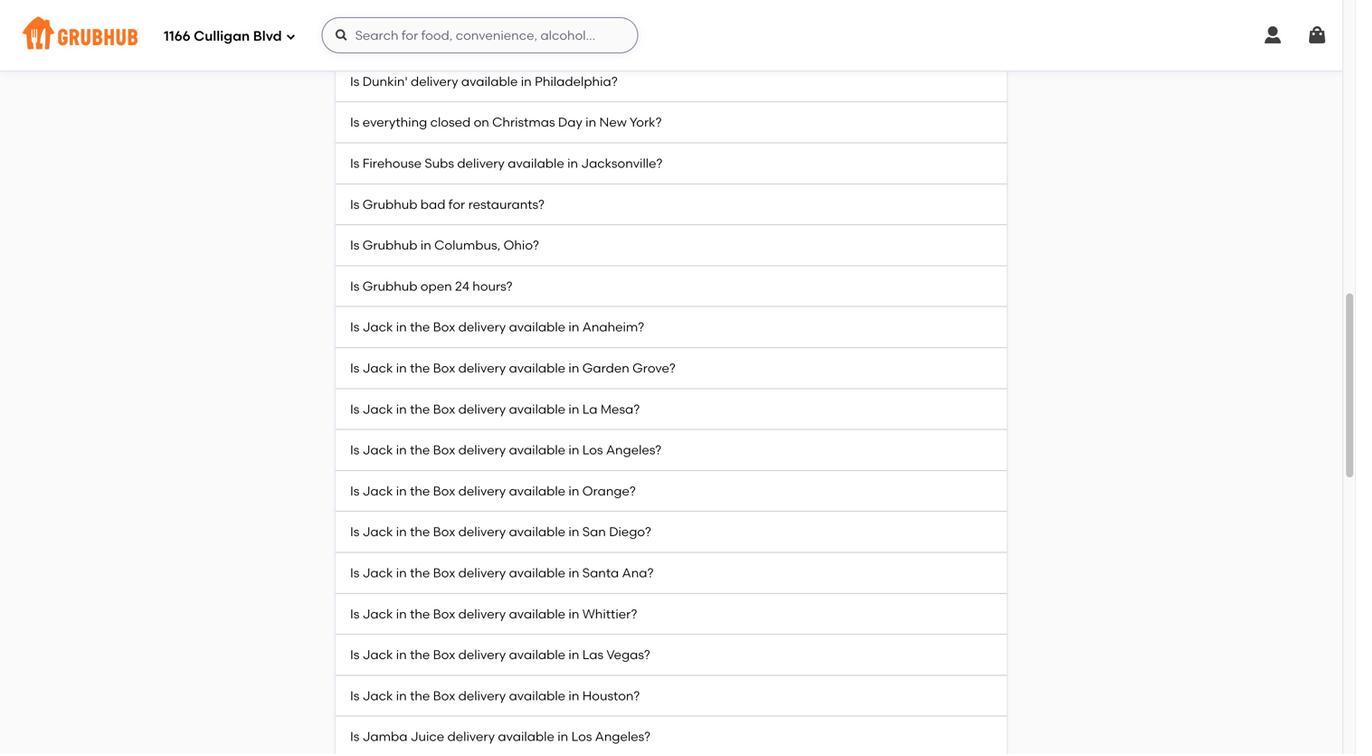Task type: vqa. For each thing, say whether or not it's contained in the screenshot.
of
no



Task type: locate. For each thing, give the bounding box(es) containing it.
1 grubhub from the top
[[363, 197, 418, 212]]

delivery for la
[[458, 402, 506, 417]]

2 dunkin' from the top
[[363, 74, 408, 89]]

culligan
[[194, 28, 250, 44]]

is jamba juice delivery available in los angeles? link
[[336, 717, 1007, 755]]

6 is from the top
[[350, 238, 360, 253]]

box inside 'link'
[[433, 361, 455, 376]]

available down is jack in the box delivery available in houston?
[[498, 729, 555, 745]]

is for is everything closed on christmas day in new york?
[[350, 115, 360, 130]]

diego?
[[609, 525, 651, 540]]

is jack in the box delivery available in santa ana? link
[[336, 553, 1007, 594]]

the for is jack in the box delivery available in san diego?
[[410, 525, 430, 540]]

is for is jack in the box delivery available in san diego?
[[350, 525, 360, 540]]

whittier?
[[582, 606, 637, 622]]

jack for is jack in the box delivery available in santa ana?
[[363, 566, 393, 581]]

hours?
[[473, 279, 513, 294]]

jack for is jack in the box delivery available in anaheim?
[[363, 320, 393, 335]]

box up is jack in the box delivery available in san diego?
[[433, 484, 455, 499]]

8 box from the top
[[433, 606, 455, 622]]

9 is from the top
[[350, 361, 360, 376]]

is for is dunkin' delivery available in queens?
[[350, 33, 360, 48]]

delivery down is jack in the box delivery available in orange?
[[458, 525, 506, 540]]

los down la
[[582, 443, 603, 458]]

delivery up is jack in the box delivery available in whittier?
[[458, 566, 506, 581]]

10 box from the top
[[433, 688, 455, 704]]

available down is jack in the box delivery available in san diego?
[[509, 566, 566, 581]]

svg image
[[1262, 24, 1284, 46], [1307, 24, 1328, 46], [334, 28, 349, 43], [286, 31, 296, 42]]

grubhub for in
[[363, 238, 418, 253]]

9 the from the top
[[410, 647, 430, 663]]

dunkin' inside is dunkin' delivery available in philadelphia? link
[[363, 74, 408, 89]]

box for is jack in the box delivery available in santa ana?
[[433, 566, 455, 581]]

available down the is jack in the box delivery available in garden grove?
[[509, 402, 566, 417]]

box for is jack in the box delivery available in la mesa?
[[433, 402, 455, 417]]

anaheim?
[[582, 320, 644, 335]]

5 is from the top
[[350, 197, 360, 212]]

box for is jack in the box delivery available in los angeles?
[[433, 443, 455, 458]]

1 vertical spatial los
[[571, 729, 592, 745]]

box up is jack in the box delivery available in los angeles?
[[433, 402, 455, 417]]

5 the from the top
[[410, 484, 430, 499]]

13 is from the top
[[350, 525, 360, 540]]

6 box from the top
[[433, 525, 455, 540]]

3 the from the top
[[410, 402, 430, 417]]

3 box from the top
[[433, 402, 455, 417]]

available for las
[[509, 647, 566, 663]]

jack for is jack in the box delivery available in san diego?
[[363, 525, 393, 540]]

is jack in the box delivery available in anaheim?
[[350, 320, 644, 335]]

is for is jack in the box delivery available in los angeles?
[[350, 443, 360, 458]]

the for is jack in the box delivery available in las vegas?
[[410, 647, 430, 663]]

jack for is jack in the box delivery available in las vegas?
[[363, 647, 393, 663]]

7 is from the top
[[350, 279, 360, 294]]

1 vertical spatial dunkin'
[[363, 74, 408, 89]]

jack for is jack in the box delivery available in garden grove?
[[363, 361, 393, 376]]

angeles?
[[606, 443, 662, 458], [595, 729, 651, 745]]

1 is from the top
[[350, 33, 360, 48]]

ana?
[[622, 566, 654, 581]]

available
[[461, 33, 518, 48], [461, 74, 518, 89], [508, 156, 564, 171], [509, 320, 566, 335], [509, 361, 566, 376], [509, 402, 566, 417], [509, 443, 566, 458], [509, 484, 566, 499], [509, 525, 566, 540], [509, 566, 566, 581], [509, 606, 566, 622], [509, 647, 566, 663], [509, 688, 566, 704], [498, 729, 555, 745]]

2 box from the top
[[433, 361, 455, 376]]

is jack in the box delivery available in la mesa? link
[[336, 389, 1007, 430]]

9 box from the top
[[433, 647, 455, 663]]

jack for is jack in the box delivery available in whittier?
[[363, 606, 393, 622]]

is inside 'link'
[[350, 361, 360, 376]]

delivery up is jack in the box delivery available in la mesa?
[[458, 361, 506, 376]]

angeles? down 'mesa?' in the bottom of the page
[[606, 443, 662, 458]]

delivery down is jack in the box delivery available in las vegas?
[[458, 688, 506, 704]]

for
[[449, 197, 465, 212]]

delivery inside 'link'
[[458, 361, 506, 376]]

available up the is jack in the box delivery available in garden grove?
[[509, 320, 566, 335]]

mesa?
[[601, 402, 640, 417]]

7 box from the top
[[433, 566, 455, 581]]

available for garden
[[509, 361, 566, 376]]

delivery for whittier?
[[458, 606, 506, 622]]

18 is from the top
[[350, 729, 360, 745]]

box down is jack in the box delivery available in orange?
[[433, 525, 455, 540]]

6 the from the top
[[410, 525, 430, 540]]

is for is grubhub open 24 hours?
[[350, 279, 360, 294]]

dunkin' for is dunkin' delivery available in philadelphia?
[[363, 74, 408, 89]]

available left las at the left of the page
[[509, 647, 566, 663]]

1166
[[164, 28, 191, 44]]

3 jack from the top
[[363, 402, 393, 417]]

Search for food, convenience, alcohol... search field
[[322, 17, 638, 53]]

delivery up is jack in the box delivery available in san diego?
[[458, 484, 506, 499]]

11 is from the top
[[350, 443, 360, 458]]

the
[[410, 320, 430, 335], [410, 361, 430, 376], [410, 402, 430, 417], [410, 443, 430, 458], [410, 484, 430, 499], [410, 525, 430, 540], [410, 566, 430, 581], [410, 606, 430, 622], [410, 647, 430, 663], [410, 688, 430, 704]]

4 the from the top
[[410, 443, 430, 458]]

4 jack from the top
[[363, 443, 393, 458]]

is for is firehouse subs delivery available in jacksonville?
[[350, 156, 360, 171]]

available down is jack in the box delivery available in los angeles?
[[509, 484, 566, 499]]

8 is from the top
[[350, 320, 360, 335]]

8 the from the top
[[410, 606, 430, 622]]

the inside 'link'
[[410, 361, 430, 376]]

the for is jack in the box delivery available in whittier?
[[410, 606, 430, 622]]

new
[[599, 115, 627, 130]]

is grubhub in columbus, ohio?
[[350, 238, 539, 253]]

delivery up is dunkin' delivery available in philadelphia?
[[411, 33, 458, 48]]

10 jack from the top
[[363, 688, 393, 704]]

1 box from the top
[[433, 320, 455, 335]]

in
[[521, 33, 532, 48], [521, 74, 532, 89], [586, 115, 596, 130], [567, 156, 578, 171], [421, 238, 431, 253], [396, 320, 407, 335], [569, 320, 579, 335], [396, 361, 407, 376], [569, 361, 579, 376], [396, 402, 407, 417], [569, 402, 579, 417], [396, 443, 407, 458], [569, 443, 579, 458], [396, 484, 407, 499], [569, 484, 579, 499], [396, 525, 407, 540], [569, 525, 579, 540], [396, 566, 407, 581], [569, 566, 579, 581], [396, 606, 407, 622], [569, 606, 579, 622], [396, 647, 407, 663], [569, 647, 579, 663], [396, 688, 407, 704], [569, 688, 579, 704], [558, 729, 568, 745]]

jacksonville?
[[581, 156, 663, 171]]

2 jack from the top
[[363, 361, 393, 376]]

available inside 'link'
[[509, 361, 566, 376]]

delivery up is jack in the box delivery available in orange?
[[458, 443, 506, 458]]

5 box from the top
[[433, 484, 455, 499]]

1 vertical spatial grubhub
[[363, 238, 418, 253]]

available down is jack in the box delivery available in la mesa?
[[509, 443, 566, 458]]

box down is jack in the box delivery available in whittier?
[[433, 647, 455, 663]]

box up is jack in the box delivery available in whittier?
[[433, 566, 455, 581]]

box up is jack in the box delivery available in la mesa?
[[433, 361, 455, 376]]

los
[[582, 443, 603, 458], [571, 729, 592, 745]]

4 is from the top
[[350, 156, 360, 171]]

is jack in the box delivery available in la mesa?
[[350, 402, 640, 417]]

9 jack from the top
[[363, 647, 393, 663]]

is jack in the box delivery available in los angeles?
[[350, 443, 662, 458]]

the for is jack in the box delivery available in santa ana?
[[410, 566, 430, 581]]

los down houston?
[[571, 729, 592, 745]]

the for is jack in the box delivery available in orange?
[[410, 484, 430, 499]]

17 is from the top
[[350, 688, 360, 704]]

box up is jack in the box delivery available in orange?
[[433, 443, 455, 458]]

14 is from the top
[[350, 566, 360, 581]]

delivery down is jack in the box delivery available in whittier?
[[458, 647, 506, 663]]

available down christmas
[[508, 156, 564, 171]]

is jack in the box delivery available in houston? link
[[336, 676, 1007, 717]]

is jack in the box delivery available in orange? link
[[336, 471, 1007, 512]]

dunkin' for is dunkin' delivery available in queens?
[[363, 33, 408, 48]]

12 is from the top
[[350, 484, 360, 499]]

delivery down on
[[457, 156, 505, 171]]

open
[[421, 279, 452, 294]]

available up is dunkin' delivery available in philadelphia?
[[461, 33, 518, 48]]

8 jack from the top
[[363, 606, 393, 622]]

box for is jack in the box delivery available in orange?
[[433, 484, 455, 499]]

delivery for las
[[458, 647, 506, 663]]

delivery up is jack in the box delivery available in las vegas?
[[458, 606, 506, 622]]

subs
[[425, 156, 454, 171]]

dunkin' inside is dunkin' delivery available in queens? link
[[363, 33, 408, 48]]

available up is jack in the box delivery available in santa ana?
[[509, 525, 566, 540]]

3 grubhub from the top
[[363, 279, 418, 294]]

the for is jack in the box delivery available in houston?
[[410, 688, 430, 704]]

is for is jack in the box delivery available in garden grove?
[[350, 361, 360, 376]]

day
[[558, 115, 583, 130]]

0 vertical spatial dunkin'
[[363, 33, 408, 48]]

1 jack from the top
[[363, 320, 393, 335]]

2 the from the top
[[410, 361, 430, 376]]

box for is jack in the box delivery available in houston?
[[433, 688, 455, 704]]

available for orange?
[[509, 484, 566, 499]]

grove?
[[633, 361, 676, 376]]

available down is jack in the box delivery available in anaheim?
[[509, 361, 566, 376]]

1 the from the top
[[410, 320, 430, 335]]

15 is from the top
[[350, 606, 360, 622]]

box up is jack in the box delivery available in las vegas?
[[433, 606, 455, 622]]

available for san
[[509, 525, 566, 540]]

jack for is jack in the box delivery available in la mesa?
[[363, 402, 393, 417]]

6 jack from the top
[[363, 525, 393, 540]]

grubhub for open
[[363, 279, 418, 294]]

available down is jack in the box delivery available in santa ana?
[[509, 606, 566, 622]]

is for is jack in the box delivery available in la mesa?
[[350, 402, 360, 417]]

is jack in the box delivery available in santa ana?
[[350, 566, 654, 581]]

3 is from the top
[[350, 115, 360, 130]]

box
[[433, 320, 455, 335], [433, 361, 455, 376], [433, 402, 455, 417], [433, 443, 455, 458], [433, 484, 455, 499], [433, 525, 455, 540], [433, 566, 455, 581], [433, 606, 455, 622], [433, 647, 455, 663], [433, 688, 455, 704]]

jack
[[363, 320, 393, 335], [363, 361, 393, 376], [363, 402, 393, 417], [363, 443, 393, 458], [363, 484, 393, 499], [363, 525, 393, 540], [363, 566, 393, 581], [363, 606, 393, 622], [363, 647, 393, 663], [363, 688, 393, 704]]

box for is jack in the box delivery available in garden grove?
[[433, 361, 455, 376]]

4 box from the top
[[433, 443, 455, 458]]

box up juice in the left bottom of the page
[[433, 688, 455, 704]]

is
[[350, 33, 360, 48], [350, 74, 360, 89], [350, 115, 360, 130], [350, 156, 360, 171], [350, 197, 360, 212], [350, 238, 360, 253], [350, 279, 360, 294], [350, 320, 360, 335], [350, 361, 360, 376], [350, 402, 360, 417], [350, 443, 360, 458], [350, 484, 360, 499], [350, 525, 360, 540], [350, 566, 360, 581], [350, 606, 360, 622], [350, 647, 360, 663], [350, 688, 360, 704], [350, 729, 360, 745]]

main navigation navigation
[[0, 0, 1343, 71]]

is jack in the box delivery available in anaheim? link
[[336, 307, 1007, 348]]

available up is jamba juice delivery available in los angeles?
[[509, 688, 566, 704]]

10 the from the top
[[410, 688, 430, 704]]

7 the from the top
[[410, 566, 430, 581]]

2 vertical spatial grubhub
[[363, 279, 418, 294]]

grubhub down the firehouse
[[363, 197, 418, 212]]

is jack in the box delivery available in los angeles? link
[[336, 430, 1007, 471]]

available for anaheim?
[[509, 320, 566, 335]]

is for is grubhub bad for restaurants?
[[350, 197, 360, 212]]

firehouse
[[363, 156, 422, 171]]

1 dunkin' from the top
[[363, 33, 408, 48]]

0 vertical spatial grubhub
[[363, 197, 418, 212]]

10 is from the top
[[350, 402, 360, 417]]

delivery down hours?
[[458, 320, 506, 335]]

delivery for los
[[458, 443, 506, 458]]

dunkin'
[[363, 33, 408, 48], [363, 74, 408, 89]]

delivery for garden
[[458, 361, 506, 376]]

is for is jack in the box delivery available in whittier?
[[350, 606, 360, 622]]

is grubhub open 24 hours? link
[[336, 266, 1007, 307]]

angeles? down houston?
[[595, 729, 651, 745]]

vegas?
[[607, 647, 650, 663]]

is jack in the box delivery available in whittier? link
[[336, 594, 1007, 635]]

is for is grubhub in columbus, ohio?
[[350, 238, 360, 253]]

houston?
[[582, 688, 640, 704]]

grubhub up is grubhub open 24 hours? at the left top of page
[[363, 238, 418, 253]]

box down open
[[433, 320, 455, 335]]

delivery
[[411, 33, 458, 48], [411, 74, 458, 89], [457, 156, 505, 171], [458, 320, 506, 335], [458, 361, 506, 376], [458, 402, 506, 417], [458, 443, 506, 458], [458, 484, 506, 499], [458, 525, 506, 540], [458, 566, 506, 581], [458, 606, 506, 622], [458, 647, 506, 663], [458, 688, 506, 704], [447, 729, 495, 745]]

2 grubhub from the top
[[363, 238, 418, 253]]

la
[[582, 402, 598, 417]]

is jack in the box delivery available in garden grove? link
[[336, 348, 1007, 389]]

grubhub
[[363, 197, 418, 212], [363, 238, 418, 253], [363, 279, 418, 294]]

jamba
[[363, 729, 408, 745]]

is everything closed on christmas day in new york?
[[350, 115, 662, 130]]

delivery up is jack in the box delivery available in los angeles?
[[458, 402, 506, 417]]

jack inside 'link'
[[363, 361, 393, 376]]

jack for is jack in the box delivery available in orange?
[[363, 484, 393, 499]]

16 is from the top
[[350, 647, 360, 663]]

orange?
[[582, 484, 636, 499]]

5 jack from the top
[[363, 484, 393, 499]]

7 jack from the top
[[363, 566, 393, 581]]

grubhub left open
[[363, 279, 418, 294]]

2 is from the top
[[350, 74, 360, 89]]

delivery for anaheim?
[[458, 320, 506, 335]]

is grubhub in columbus, ohio? link
[[336, 225, 1007, 266]]



Task type: describe. For each thing, give the bounding box(es) containing it.
box for is jack in the box delivery available in anaheim?
[[433, 320, 455, 335]]

is for is jack in the box delivery available in orange?
[[350, 484, 360, 499]]

is grubhub bad for restaurants? link
[[336, 184, 1007, 225]]

box for is jack in the box delivery available in whittier?
[[433, 606, 455, 622]]

bad
[[421, 197, 446, 212]]

available for houston?
[[509, 688, 566, 704]]

garden
[[582, 361, 630, 376]]

is everything closed on christmas day in new york? link
[[336, 102, 1007, 143]]

santa
[[582, 566, 619, 581]]

is for is dunkin' delivery available in philadelphia?
[[350, 74, 360, 89]]

is jack in the box delivery available in san diego?
[[350, 525, 651, 540]]

everything
[[363, 115, 427, 130]]

jack for is jack in the box delivery available in los angeles?
[[363, 443, 393, 458]]

is for is jack in the box delivery available in las vegas?
[[350, 647, 360, 663]]

the for is jack in the box delivery available in garden grove?
[[410, 361, 430, 376]]

box for is jack in the box delivery available in las vegas?
[[433, 647, 455, 663]]

is dunkin' delivery available in philadelphia?
[[350, 74, 618, 89]]

delivery for houston?
[[458, 688, 506, 704]]

1166 culligan blvd
[[164, 28, 282, 44]]

is jamba juice delivery available in los angeles?
[[350, 729, 651, 745]]

available for whittier?
[[509, 606, 566, 622]]

is jack in the box delivery available in whittier?
[[350, 606, 637, 622]]

restaurants?
[[468, 197, 545, 212]]

available up on
[[461, 74, 518, 89]]

jack for is jack in the box delivery available in houston?
[[363, 688, 393, 704]]

delivery for orange?
[[458, 484, 506, 499]]

the for is jack in the box delivery available in anaheim?
[[410, 320, 430, 335]]

christmas
[[492, 115, 555, 130]]

ohio?
[[504, 238, 539, 253]]

is for is jack in the box delivery available in santa ana?
[[350, 566, 360, 581]]

closed
[[430, 115, 471, 130]]

columbus,
[[434, 238, 501, 253]]

philadelphia?
[[535, 74, 618, 89]]

is for is jack in the box delivery available in houston?
[[350, 688, 360, 704]]

available for la
[[509, 402, 566, 417]]

is jack in the box delivery available in san diego? link
[[336, 512, 1007, 553]]

the for is jack in the box delivery available in la mesa?
[[410, 402, 430, 417]]

is grubhub open 24 hours?
[[350, 279, 513, 294]]

the for is jack in the box delivery available in los angeles?
[[410, 443, 430, 458]]

available for los
[[509, 443, 566, 458]]

juice
[[411, 729, 444, 745]]

0 vertical spatial los
[[582, 443, 603, 458]]

0 vertical spatial angeles?
[[606, 443, 662, 458]]

san
[[582, 525, 606, 540]]

is dunkin' delivery available in queens?
[[350, 33, 588, 48]]

is jack in the box delivery available in las vegas?
[[350, 647, 650, 663]]

is jack in the box delivery available in orange?
[[350, 484, 636, 499]]

is jack in the box delivery available in las vegas? link
[[336, 635, 1007, 676]]

is firehouse subs delivery available in jacksonville?
[[350, 156, 663, 171]]

york?
[[630, 115, 662, 130]]

is for is jamba juice delivery available in los angeles?
[[350, 729, 360, 745]]

24
[[455, 279, 470, 294]]

on
[[474, 115, 489, 130]]

grubhub for bad
[[363, 197, 418, 212]]

las
[[582, 647, 604, 663]]

is firehouse subs delivery available in jacksonville? link
[[336, 143, 1007, 184]]

delivery for santa
[[458, 566, 506, 581]]

blvd
[[253, 28, 282, 44]]

is grubhub bad for restaurants?
[[350, 197, 545, 212]]

box for is jack in the box delivery available in san diego?
[[433, 525, 455, 540]]

available for santa
[[509, 566, 566, 581]]

delivery up closed
[[411, 74, 458, 89]]

delivery for san
[[458, 525, 506, 540]]

is dunkin' delivery available in queens? link
[[336, 20, 1007, 61]]

is for is jack in the box delivery available in anaheim?
[[350, 320, 360, 335]]

delivery right juice in the left bottom of the page
[[447, 729, 495, 745]]

1 vertical spatial angeles?
[[595, 729, 651, 745]]

queens?
[[535, 33, 588, 48]]

is jack in the box delivery available in garden grove?
[[350, 361, 676, 376]]

is dunkin' delivery available in philadelphia? link
[[336, 61, 1007, 102]]

is jack in the box delivery available in houston?
[[350, 688, 640, 704]]



